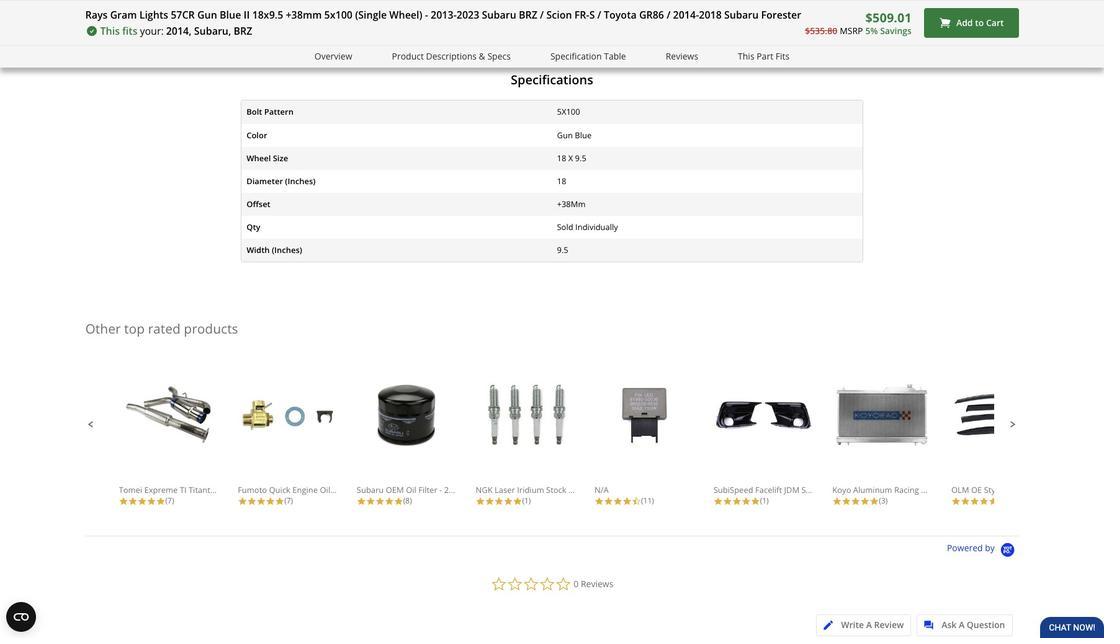 Task type: locate. For each thing, give the bounding box(es) containing it.
fits
[[122, 24, 137, 38]]

18 left x
[[557, 152, 566, 164]]

read
[[531, 15, 552, 27]]

23 star image from the left
[[970, 497, 979, 507]]

7 total reviews element
[[119, 496, 218, 507], [238, 496, 337, 507]]

1 a from the left
[[866, 620, 872, 631]]

$535.80
[[805, 25, 837, 36]]

(1) right laser at the left
[[522, 496, 531, 507]]

1 vertical spatial (inches)
[[272, 245, 302, 256]]

0 vertical spatial reviews
[[666, 50, 698, 62]]

0 horizontal spatial (1)
[[522, 496, 531, 507]]

brz left scion
[[519, 8, 537, 22]]

this left part
[[738, 50, 754, 62]]

1 horizontal spatial (1)
[[760, 496, 769, 507]]

toyota
[[604, 8, 637, 22]]

7 star image from the left
[[604, 497, 613, 507]]

2 / from the left
[[597, 8, 601, 22]]

2 (1) from the left
[[760, 496, 769, 507]]

(inches) down size on the left of the page
[[285, 176, 316, 187]]

gr86
[[639, 8, 664, 22]]

1 vertical spatial this
[[738, 50, 754, 62]]

2 18 from the top
[[557, 176, 566, 187]]

reviews right 0
[[581, 579, 613, 590]]

write a review button
[[816, 615, 911, 637]]

1 (7) from the left
[[165, 496, 174, 507]]

n/a
[[595, 485, 609, 496]]

rays
[[85, 8, 108, 22]]

0 horizontal spatial reviews
[[581, 579, 613, 590]]

guards
[[1023, 485, 1050, 496]]

(7) right back...
[[284, 496, 293, 507]]

koyo aluminum racing radiator -... link
[[832, 382, 964, 496]]

a inside 'dropdown button'
[[866, 620, 872, 631]]

(7) for quick
[[284, 496, 293, 507]]

0 horizontal spatial 9.5
[[557, 245, 568, 256]]

0 horizontal spatial gun
[[197, 8, 217, 22]]

overview link
[[315, 50, 352, 64]]

5x100
[[557, 106, 580, 118]]

0 horizontal spatial oil
[[320, 485, 330, 496]]

(1) for facelift
[[760, 496, 769, 507]]

table
[[604, 50, 626, 62]]

a inside dropdown button
[[959, 620, 965, 631]]

gun up subaru,
[[197, 8, 217, 22]]

0 vertical spatial blue
[[220, 8, 241, 22]]

12 star image from the left
[[485, 497, 494, 507]]

(2)
[[998, 496, 1007, 507]]

s
[[589, 8, 595, 22]]

laser
[[495, 485, 515, 496]]

6 star image from the left
[[256, 497, 266, 507]]

1 horizontal spatial 1 total reviews element
[[714, 496, 813, 507]]

fumoto quick engine oil drain valve... link
[[238, 382, 381, 496]]

10 star image from the left
[[375, 497, 385, 507]]

rain
[[1004, 485, 1021, 496]]

tab list
[[92, 637, 129, 639]]

2 horizontal spatial /
[[667, 8, 671, 22]]

1 vertical spatial gun
[[557, 129, 573, 141]]

2 1 total reviews element from the left
[[714, 496, 813, 507]]

this for this fits your: 2014, subaru, brz
[[100, 24, 120, 38]]

1 vertical spatial brz
[[234, 24, 252, 38]]

7 total reviews element for quick
[[238, 496, 337, 507]]

1 horizontal spatial ...
[[1055, 485, 1061, 496]]

0 vertical spatial this
[[100, 24, 120, 38]]

... inside koyo aluminum racing radiator -... link
[[958, 485, 964, 496]]

specification table
[[550, 50, 626, 62]]

9.5
[[575, 152, 586, 164], [557, 245, 568, 256]]

3 star image from the left
[[147, 497, 156, 507]]

0 vertical spatial (inches)
[[285, 176, 316, 187]]

titantium
[[189, 485, 225, 496]]

wheel
[[247, 152, 271, 164]]

1 vertical spatial 18
[[557, 176, 566, 187]]

16 star image from the left
[[613, 497, 623, 507]]

21 star image from the left
[[832, 497, 842, 507]]

ii
[[244, 8, 250, 22]]

2014-
[[673, 8, 699, 22]]

powered by
[[947, 543, 997, 555]]

2 a from the left
[[959, 620, 965, 631]]

(3)
[[879, 496, 888, 507]]

subaru,
[[194, 24, 231, 38]]

2 oil from the left
[[406, 485, 416, 496]]

reviews down 2014-
[[666, 50, 698, 62]]

subaru oem oil filter - 2015+ wrx
[[357, 485, 486, 496]]

25 star image from the left
[[989, 497, 998, 507]]

product descriptions & specs
[[392, 50, 511, 62]]

... right guards
[[1055, 485, 1061, 496]]

(7) left ti
[[165, 496, 174, 507]]

0
[[574, 579, 579, 590]]

1 horizontal spatial a
[[959, 620, 965, 631]]

1 7 total reviews element from the left
[[119, 496, 218, 507]]

/ left scion
[[540, 8, 544, 22]]

-
[[425, 8, 428, 22], [439, 485, 442, 496], [955, 485, 958, 496], [1052, 485, 1055, 496]]

7 star image from the left
[[266, 497, 275, 507]]

tab
[[92, 637, 129, 639]]

1 horizontal spatial subaru
[[482, 8, 516, 22]]

wrx
[[469, 485, 486, 496]]

subaru right the 2018
[[724, 8, 759, 22]]

...
[[958, 485, 964, 496], [1055, 485, 1061, 496]]

oil left drain
[[320, 485, 330, 496]]

2 ... from the left
[[1055, 485, 1061, 496]]

24 star image from the left
[[979, 497, 989, 507]]

star image
[[119, 497, 128, 507], [137, 497, 147, 507], [147, 497, 156, 507], [238, 497, 247, 507], [247, 497, 256, 507], [256, 497, 266, 507], [266, 497, 275, 507], [275, 497, 284, 507], [357, 497, 366, 507], [375, 497, 385, 507], [394, 497, 403, 507], [485, 497, 494, 507], [494, 497, 504, 507], [504, 497, 513, 507], [513, 497, 522, 507], [613, 497, 623, 507], [623, 497, 632, 507], [714, 497, 723, 507], [741, 497, 751, 507], [751, 497, 760, 507], [832, 497, 842, 507], [951, 497, 961, 507], [970, 497, 979, 507], [979, 497, 989, 507], [989, 497, 998, 507]]

(inches)
[[285, 176, 316, 187], [272, 245, 302, 256]]

pattern
[[264, 106, 294, 118]]

x
[[568, 152, 573, 164]]

sold individually
[[557, 222, 618, 233]]

1 (1) from the left
[[522, 496, 531, 507]]

0 vertical spatial 18
[[557, 152, 566, 164]]

9.5 right x
[[575, 152, 586, 164]]

write
[[841, 620, 864, 631]]

specs
[[487, 50, 511, 62]]

(7) for expreme
[[165, 496, 174, 507]]

2013-
[[431, 8, 457, 22]]

blue left ii
[[220, 8, 241, 22]]

0 horizontal spatial (7)
[[165, 496, 174, 507]]

n/a link
[[595, 382, 694, 496]]

1 18 from the top
[[557, 152, 566, 164]]

offset
[[247, 199, 270, 210]]

oil right oem
[[406, 485, 416, 496]]

2 (7) from the left
[[284, 496, 293, 507]]

forester
[[761, 8, 801, 22]]

9.5 down sold
[[557, 245, 568, 256]]

individually
[[575, 222, 618, 233]]

engine
[[293, 485, 318, 496]]

18 star image from the left
[[714, 497, 723, 507]]

1 horizontal spatial reviews
[[666, 50, 698, 62]]

gun down 5x100
[[557, 129, 573, 141]]

1 vertical spatial 9.5
[[557, 245, 568, 256]]

(inches) right 'width'
[[272, 245, 302, 256]]

17 star image from the left
[[623, 497, 632, 507]]

1 horizontal spatial 9.5
[[575, 152, 586, 164]]

brz
[[519, 8, 537, 22], [234, 24, 252, 38]]

oe
[[971, 485, 982, 496]]

5 star image from the left
[[247, 497, 256, 507]]

/ right s
[[597, 8, 601, 22]]

filter
[[418, 485, 437, 496]]

0 horizontal spatial /
[[540, 8, 544, 22]]

(11)
[[641, 496, 654, 507]]

1 oil from the left
[[320, 485, 330, 496]]

a right ask
[[959, 620, 965, 631]]

brz down ii
[[234, 24, 252, 38]]

subaru left oem
[[357, 485, 384, 496]]

a for write
[[866, 620, 872, 631]]

range...
[[588, 485, 618, 496]]

blue up 18 x 9.5
[[575, 129, 592, 141]]

0 horizontal spatial this
[[100, 24, 120, 38]]

(1) left jdm
[[760, 496, 769, 507]]

18 up +38mm
[[557, 176, 566, 187]]

0 horizontal spatial a
[[866, 620, 872, 631]]

ngk laser iridium stock heat range... link
[[476, 382, 618, 496]]

1 ... from the left
[[958, 485, 964, 496]]

3 / from the left
[[667, 8, 671, 22]]

1 horizontal spatial oil
[[406, 485, 416, 496]]

reviews
[[666, 50, 698, 62], [581, 579, 613, 590]]

subaru right 2023
[[482, 8, 516, 22]]

read less
[[531, 15, 573, 27]]

- right radiator
[[955, 485, 958, 496]]

1 vertical spatial blue
[[575, 129, 592, 141]]

... left oe
[[958, 485, 964, 496]]

19 star image from the left
[[741, 497, 751, 507]]

1 total reviews element
[[476, 496, 575, 507], [714, 496, 813, 507]]

a right write
[[866, 620, 872, 631]]

powered
[[947, 543, 983, 555]]

reviews link
[[666, 50, 698, 64]]

5 star image from the left
[[476, 497, 485, 507]]

part
[[757, 50, 773, 62]]

2 7 total reviews element from the left
[[238, 496, 337, 507]]

rated
[[148, 320, 180, 338]]

0 horizontal spatial 7 total reviews element
[[119, 496, 218, 507]]

1 horizontal spatial this
[[738, 50, 754, 62]]

1 horizontal spatial gun
[[557, 129, 573, 141]]

0 horizontal spatial subaru
[[357, 485, 384, 496]]

review
[[874, 620, 904, 631]]

fumoto quick engine oil drain valve...
[[238, 485, 381, 496]]

half star image
[[632, 497, 641, 507]]

gun
[[197, 8, 217, 22], [557, 129, 573, 141]]

/ right gr86
[[667, 8, 671, 22]]

1 1 total reviews element from the left
[[476, 496, 575, 507]]

1 horizontal spatial (7)
[[284, 496, 293, 507]]

2 horizontal spatial subaru
[[724, 8, 759, 22]]

qty
[[247, 222, 260, 233]]

style
[[984, 485, 1002, 496]]

(1)
[[522, 496, 531, 507], [760, 496, 769, 507]]

1 horizontal spatial blue
[[575, 129, 592, 141]]

10 star image from the left
[[842, 497, 851, 507]]

your:
[[140, 24, 164, 38]]

9 star image from the left
[[357, 497, 366, 507]]

rays gram lights 57cr gun blue ii 18x9.5 +38mm 5x100 (single wheel) - 2013-2023 subaru brz / scion fr-s / toyota gr86 / 2014-2018 subaru forester
[[85, 8, 801, 22]]

fr-
[[575, 8, 589, 22]]

1 star image from the left
[[128, 497, 137, 507]]

1 horizontal spatial brz
[[519, 8, 537, 22]]

9 star image from the left
[[732, 497, 741, 507]]

1 total reviews element for facelift
[[714, 496, 813, 507]]

ngk laser iridium stock heat range...
[[476, 485, 618, 496]]

star image
[[128, 497, 137, 507], [156, 497, 165, 507], [366, 497, 375, 507], [385, 497, 394, 507], [476, 497, 485, 507], [595, 497, 604, 507], [604, 497, 613, 507], [723, 497, 732, 507], [732, 497, 741, 507], [842, 497, 851, 507], [851, 497, 860, 507], [860, 497, 870, 507], [870, 497, 879, 507], [961, 497, 970, 507]]

1 horizontal spatial /
[[597, 8, 601, 22]]

this inside this part fits link
[[738, 50, 754, 62]]

this left the fits
[[100, 24, 120, 38]]

1 star image from the left
[[119, 497, 128, 507]]

13 star image from the left
[[870, 497, 879, 507]]

0 vertical spatial gun
[[197, 8, 217, 22]]

1 / from the left
[[540, 8, 544, 22]]

lights
[[139, 8, 168, 22]]

0 horizontal spatial ...
[[958, 485, 964, 496]]

5%
[[865, 25, 878, 36]]

subaru
[[482, 8, 516, 22], [724, 8, 759, 22], [357, 485, 384, 496]]

expreme
[[144, 485, 178, 496]]

0 horizontal spatial 1 total reviews element
[[476, 496, 575, 507]]

4 star image from the left
[[385, 497, 394, 507]]

1 horizontal spatial 7 total reviews element
[[238, 496, 337, 507]]

(single
[[355, 8, 387, 22]]



Task type: vqa. For each thing, say whether or not it's contained in the screenshot.
Range...
yes



Task type: describe. For each thing, give the bounding box(es) containing it.
14 star image from the left
[[961, 497, 970, 507]]

20 star image from the left
[[751, 497, 760, 507]]

subaru oem oil filter - 2015+ wrx link
[[357, 382, 486, 496]]

write a review
[[841, 620, 904, 631]]

tomei
[[119, 485, 142, 496]]

0 horizontal spatial brz
[[234, 24, 252, 38]]

8 star image from the left
[[275, 497, 284, 507]]

style...
[[802, 485, 826, 496]]

color
[[247, 129, 267, 141]]

0 vertical spatial brz
[[519, 8, 537, 22]]

powered by link
[[947, 543, 1019, 559]]

overview
[[315, 50, 352, 62]]

2014,
[[166, 24, 192, 38]]

$509.01 $535.80 msrp 5% savings
[[805, 9, 912, 36]]

product
[[392, 50, 424, 62]]

diameter
[[247, 176, 283, 187]]

2 total reviews element
[[951, 496, 1051, 507]]

0 reviews
[[574, 579, 613, 590]]

this part fits link
[[738, 50, 790, 64]]

by
[[985, 543, 995, 555]]

15 star image from the left
[[513, 497, 522, 507]]

22 star image from the left
[[951, 497, 961, 507]]

ask a question
[[942, 620, 1005, 631]]

$509.01
[[866, 9, 912, 26]]

bolt pattern
[[247, 106, 294, 118]]

(8)
[[403, 496, 412, 507]]

wheel)
[[389, 8, 422, 22]]

jdm
[[784, 485, 799, 496]]

7 total reviews element for expreme
[[119, 496, 218, 507]]

11 total reviews element
[[595, 496, 694, 507]]

width (inches)
[[247, 245, 302, 256]]

quick
[[269, 485, 290, 496]]

8 star image from the left
[[723, 497, 732, 507]]

wheel size
[[247, 152, 288, 164]]

olm oe style rain guards -...
[[951, 485, 1061, 496]]

1 total reviews element for laser
[[476, 496, 575, 507]]

gram
[[110, 8, 137, 22]]

drain
[[332, 485, 353, 496]]

- right filter on the left
[[439, 485, 442, 496]]

msrp
[[840, 25, 863, 36]]

(inches) for diameter (inches)
[[285, 176, 316, 187]]

fumoto
[[238, 485, 267, 496]]

this for this part fits
[[738, 50, 754, 62]]

11 star image from the left
[[851, 497, 860, 507]]

facelift
[[755, 485, 782, 496]]

0 horizontal spatial blue
[[220, 8, 241, 22]]

oem
[[386, 485, 404, 496]]

- right guards
[[1052, 485, 1055, 496]]

products
[[184, 320, 238, 338]]

3 total reviews element
[[832, 496, 932, 507]]

gun blue
[[557, 129, 592, 141]]

add to cart button
[[924, 8, 1019, 38]]

+38mm
[[557, 199, 586, 210]]

diameter (inches)
[[247, 176, 316, 187]]

this fits your: 2014, subaru, brz
[[100, 24, 252, 38]]

4 star image from the left
[[238, 497, 247, 507]]

2 star image from the left
[[156, 497, 165, 507]]

size
[[273, 152, 288, 164]]

ask
[[942, 620, 957, 631]]

bolt
[[247, 106, 262, 118]]

1 vertical spatial reviews
[[581, 579, 613, 590]]

5x100
[[324, 8, 353, 22]]

tomei expreme ti titantium cat-back... link
[[119, 382, 266, 496]]

to
[[975, 17, 984, 29]]

3 star image from the left
[[366, 497, 375, 507]]

width
[[247, 245, 270, 256]]

savings
[[880, 25, 912, 36]]

back...
[[242, 485, 266, 496]]

11 star image from the left
[[394, 497, 403, 507]]

0 vertical spatial 9.5
[[575, 152, 586, 164]]

scion
[[546, 8, 572, 22]]

cat-
[[227, 485, 242, 496]]

2018
[[699, 8, 722, 22]]

stock
[[546, 485, 566, 496]]

dialog image
[[924, 621, 940, 631]]

write no frame image
[[824, 621, 839, 631]]

tomei expreme ti titantium cat-back...
[[119, 485, 266, 496]]

ask a question button
[[917, 615, 1013, 637]]

descriptions
[[426, 50, 477, 62]]

14 star image from the left
[[504, 497, 513, 507]]

2 star image from the left
[[137, 497, 147, 507]]

olm oe style rain guards -... link
[[951, 382, 1061, 496]]

&
[[479, 50, 485, 62]]

6 star image from the left
[[595, 497, 604, 507]]

aluminum
[[853, 485, 892, 496]]

(inches) for width (inches)
[[272, 245, 302, 256]]

18 for 18 x 9.5
[[557, 152, 566, 164]]

subispeed facelift jdm style...
[[714, 485, 826, 496]]

other top rated products
[[85, 320, 238, 338]]

13 star image from the left
[[494, 497, 504, 507]]

other
[[85, 320, 121, 338]]

valve...
[[355, 485, 381, 496]]

... inside the olm oe style rain guards -... link
[[1055, 485, 1061, 496]]

subispeed
[[714, 485, 753, 496]]

fits
[[776, 50, 790, 62]]

sold
[[557, 222, 573, 233]]

- left 2013-
[[425, 8, 428, 22]]

open widget image
[[6, 603, 36, 632]]

12 star image from the left
[[860, 497, 870, 507]]

18 for 18
[[557, 176, 566, 187]]

olm
[[951, 485, 969, 496]]

8 total reviews element
[[357, 496, 456, 507]]

a for ask
[[959, 620, 965, 631]]

add
[[956, 17, 973, 29]]

18 x 9.5
[[557, 152, 586, 164]]

+38mm
[[286, 8, 322, 22]]

(1) for laser
[[522, 496, 531, 507]]



